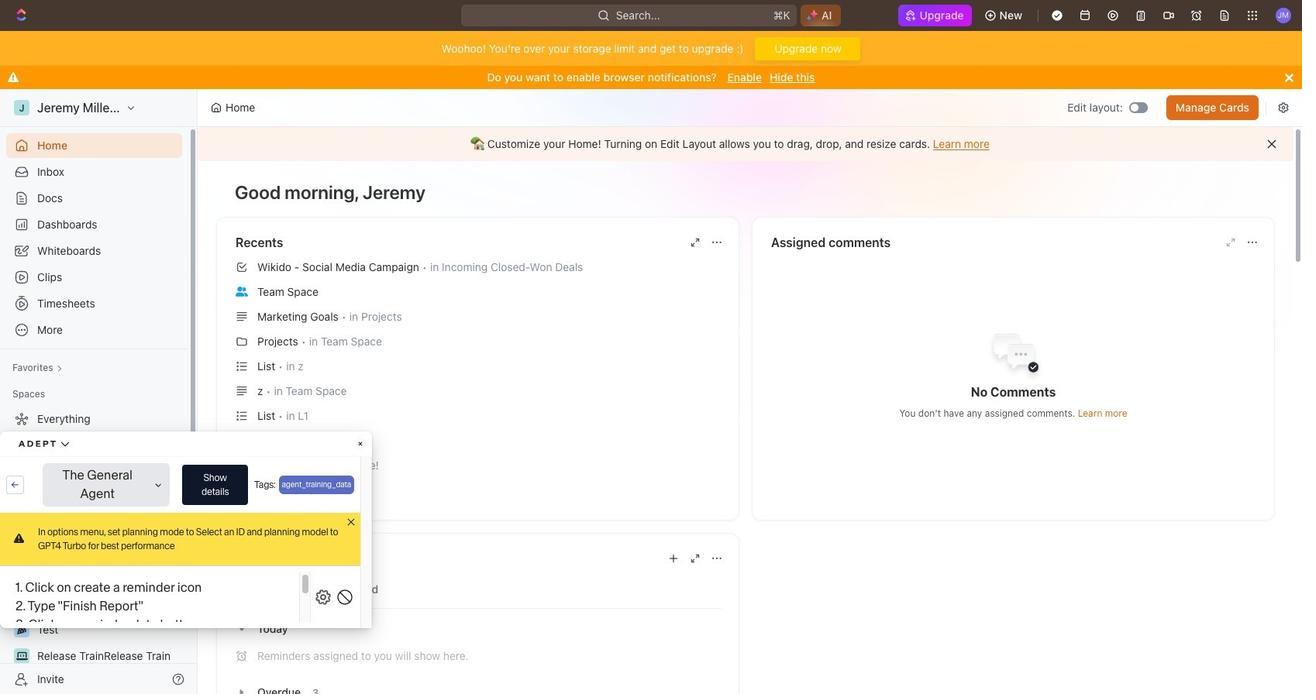 Task type: vqa. For each thing, say whether or not it's contained in the screenshot.
TAB LIST
yes



Task type: locate. For each thing, give the bounding box(es) containing it.
1 vertical spatial user group image
[[16, 441, 28, 450]]

0 horizontal spatial user group image
[[16, 441, 28, 450]]

sidebar navigation
[[0, 89, 201, 694]]

0 vertical spatial user group image
[[236, 287, 248, 297]]

tab list
[[233, 571, 723, 609]]

tree
[[6, 407, 182, 694]]

laptop code image
[[16, 652, 28, 661]]

alert
[[198, 127, 1294, 161]]

user group image
[[236, 287, 248, 297], [16, 441, 28, 450]]



Task type: describe. For each thing, give the bounding box(es) containing it.
jeremy miller's workspace, , element
[[14, 100, 29, 115]]

tree inside sidebar navigation
[[6, 407, 182, 694]]

pizza slice image
[[17, 625, 26, 635]]

1 horizontal spatial user group image
[[236, 287, 248, 297]]



